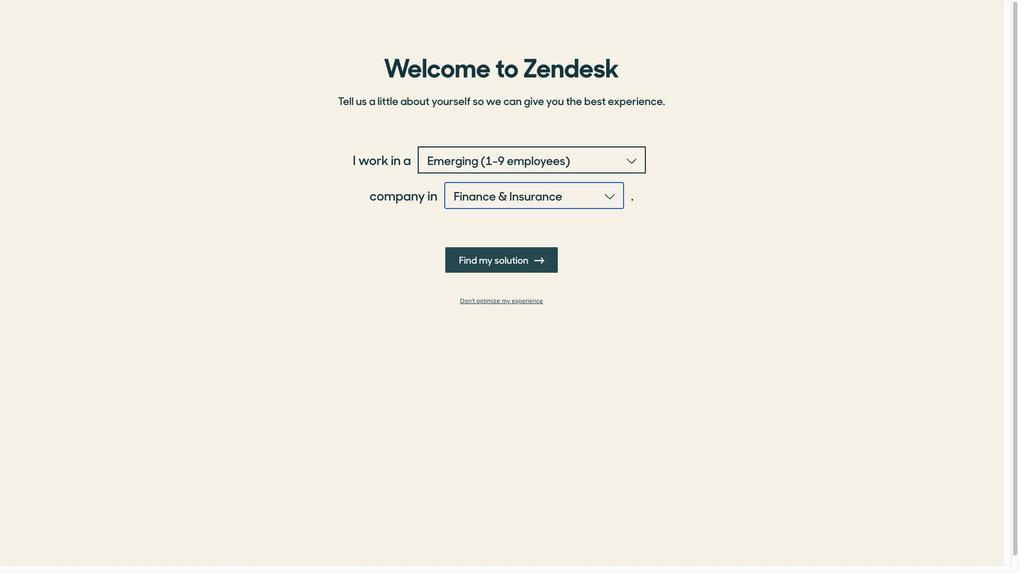 Task type: locate. For each thing, give the bounding box(es) containing it.
zendesk
[[523, 47, 619, 84]]

0 vertical spatial my
[[479, 253, 493, 267]]

in
[[391, 151, 401, 169], [428, 186, 438, 204]]

a right work
[[403, 151, 411, 169]]

to
[[495, 47, 519, 84]]

my right find
[[479, 253, 493, 267]]

in right company
[[428, 186, 438, 204]]

1 horizontal spatial in
[[428, 186, 438, 204]]

0 vertical spatial a
[[369, 93, 376, 108]]

you
[[546, 93, 564, 108]]

don't optimize my experience
[[460, 297, 543, 305]]

my
[[479, 253, 493, 267], [502, 297, 510, 305]]

a
[[369, 93, 376, 108], [403, 151, 411, 169]]

.
[[631, 186, 634, 204]]

0 vertical spatial in
[[391, 151, 401, 169]]

us
[[356, 93, 367, 108]]

a right us
[[369, 93, 376, 108]]

optimize
[[477, 297, 500, 305]]

1 vertical spatial a
[[403, 151, 411, 169]]

1 horizontal spatial my
[[502, 297, 510, 305]]

welcome
[[384, 47, 491, 84]]

company
[[370, 186, 425, 204]]

my right optimize
[[502, 297, 510, 305]]

0 horizontal spatial my
[[479, 253, 493, 267]]

in right work
[[391, 151, 401, 169]]

work
[[358, 151, 389, 169]]

1 horizontal spatial a
[[403, 151, 411, 169]]

we
[[486, 93, 501, 108]]

i work in a
[[353, 151, 411, 169]]



Task type: describe. For each thing, give the bounding box(es) containing it.
tell
[[338, 93, 354, 108]]

experience.
[[608, 93, 665, 108]]

tell us a little about yourself so we can give you the best experience.
[[338, 93, 665, 108]]

1 vertical spatial in
[[428, 186, 438, 204]]

find     my solution button
[[445, 247, 558, 273]]

can
[[504, 93, 522, 108]]

about
[[401, 93, 430, 108]]

find
[[459, 253, 477, 267]]

the
[[566, 93, 582, 108]]

1 vertical spatial my
[[502, 297, 510, 305]]

arrow right image
[[535, 256, 544, 265]]

give
[[524, 93, 544, 108]]

little
[[378, 93, 398, 108]]

don't
[[460, 297, 475, 305]]

yourself
[[432, 93, 471, 108]]

my inside find     my solution button
[[479, 253, 493, 267]]

find     my solution
[[459, 253, 531, 267]]

best
[[584, 93, 606, 108]]

don't optimize my experience link
[[332, 297, 672, 305]]

company in
[[370, 186, 438, 204]]

0 horizontal spatial a
[[369, 93, 376, 108]]

experience
[[512, 297, 543, 305]]

0 horizontal spatial in
[[391, 151, 401, 169]]

i
[[353, 151, 356, 169]]

so
[[473, 93, 484, 108]]

solution
[[495, 253, 529, 267]]

welcome to zendesk
[[384, 47, 619, 84]]



